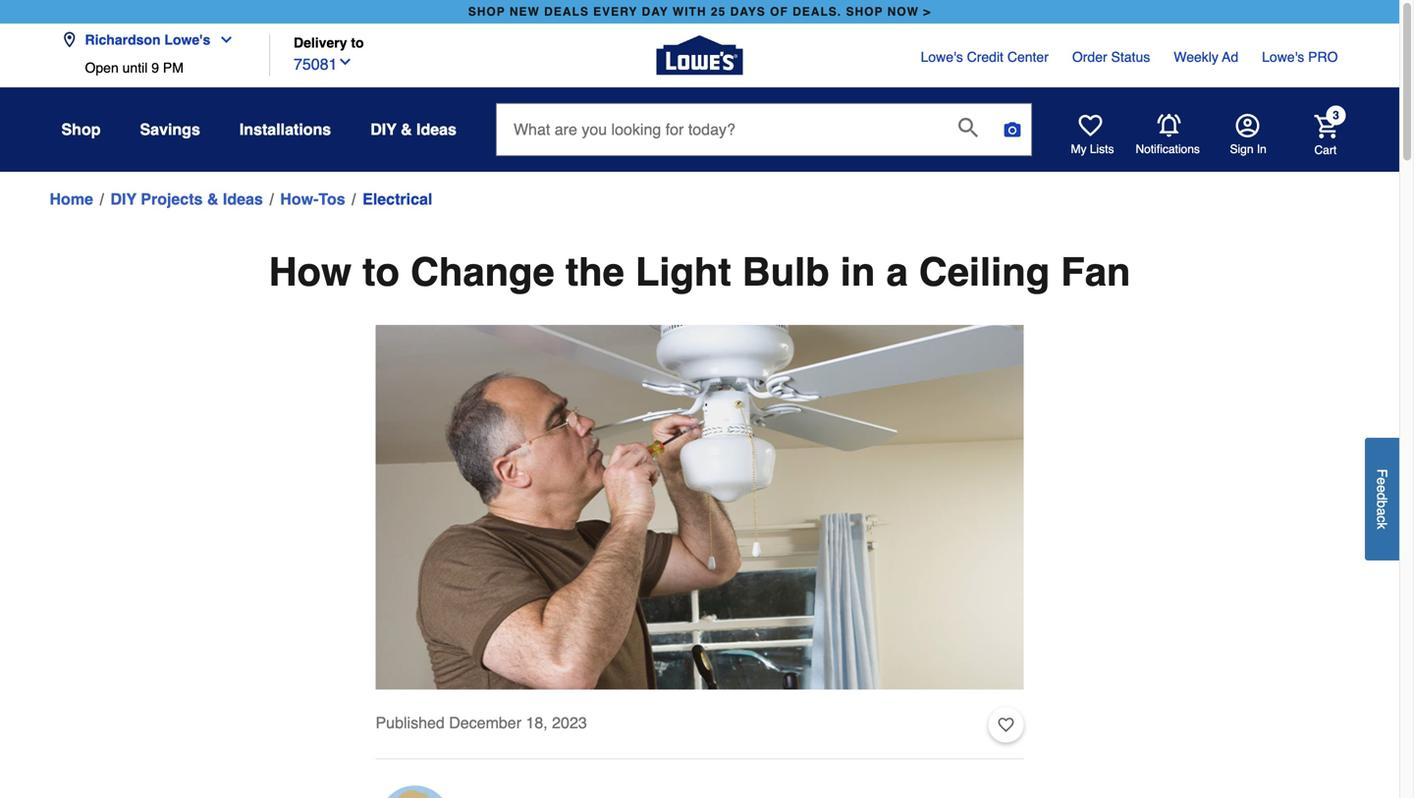 Task type: locate. For each thing, give the bounding box(es) containing it.
e up b
[[1375, 485, 1390, 493]]

lowe's left credit
[[921, 49, 963, 65]]

e
[[1375, 477, 1390, 485], [1375, 485, 1390, 493]]

0 vertical spatial &
[[401, 120, 412, 138]]

diy left projects
[[110, 190, 137, 208]]

order status link
[[1072, 47, 1150, 67]]

f
[[1375, 469, 1390, 478]]

tos
[[319, 190, 345, 208]]

search image
[[959, 118, 978, 138]]

lowe's up the pm on the top of the page
[[164, 32, 210, 48]]

weekly ad
[[1174, 49, 1239, 65]]

savings
[[140, 120, 200, 138]]

0 horizontal spatial diy
[[110, 190, 137, 208]]

0 vertical spatial to
[[351, 35, 364, 51]]

to for how
[[363, 249, 400, 295]]

c
[[1375, 516, 1390, 523]]

1 horizontal spatial diy
[[370, 120, 397, 138]]

& up electrical
[[401, 120, 412, 138]]

1 horizontal spatial lowe's
[[921, 49, 963, 65]]

published december 18, 2023
[[376, 714, 587, 732]]

richardson lowe's button
[[61, 20, 242, 60]]

how-
[[280, 190, 319, 208]]

of
[[770, 5, 789, 19]]

b
[[1375, 500, 1390, 508]]

None search field
[[496, 103, 1032, 174]]

Search Query text field
[[497, 104, 943, 155]]

with
[[673, 5, 707, 19]]

1 vertical spatial chevron down image
[[337, 54, 353, 70]]

a
[[886, 249, 908, 295], [1375, 508, 1390, 516]]

my
[[1071, 142, 1087, 156]]

diy for diy projects & ideas
[[110, 190, 137, 208]]

&
[[401, 120, 412, 138], [207, 190, 218, 208]]

in
[[1257, 142, 1267, 156]]

0 horizontal spatial lowe's
[[164, 32, 210, 48]]

installations button
[[240, 112, 331, 147]]

lowe's for lowe's credit center
[[921, 49, 963, 65]]

0 vertical spatial a
[[886, 249, 908, 295]]

lowe's left pro
[[1262, 49, 1305, 65]]

now
[[888, 5, 919, 19]]

shop new deals every day with 25 days of deals. shop now >
[[468, 5, 931, 19]]

how
[[269, 249, 352, 295]]

ideas
[[416, 120, 457, 138], [223, 190, 263, 208]]

electrical
[[363, 190, 432, 208]]

fan
[[1061, 249, 1131, 295]]

chevron down image inside 75081 button
[[337, 54, 353, 70]]

1 vertical spatial to
[[363, 249, 400, 295]]

a right the in
[[886, 249, 908, 295]]

1 horizontal spatial &
[[401, 120, 412, 138]]

25
[[711, 5, 726, 19]]

1 horizontal spatial chevron down image
[[337, 54, 353, 70]]

heart outline image
[[998, 715, 1014, 736]]

lowe's
[[164, 32, 210, 48], [921, 49, 963, 65], [1262, 49, 1305, 65]]

1 vertical spatial a
[[1375, 508, 1390, 516]]

shop
[[61, 120, 101, 138]]

0 horizontal spatial shop
[[468, 5, 505, 19]]

a up k
[[1375, 508, 1390, 516]]

to right how
[[363, 249, 400, 295]]

status
[[1111, 49, 1150, 65]]

lowe's home improvement lists image
[[1079, 114, 1102, 138]]

3
[[1333, 108, 1340, 122]]

my lists
[[1071, 142, 1114, 156]]

1 horizontal spatial shop
[[846, 5, 883, 19]]

2023
[[552, 714, 587, 732]]

0 vertical spatial diy
[[370, 120, 397, 138]]

installations
[[240, 120, 331, 138]]

chevron down image
[[210, 32, 234, 48], [337, 54, 353, 70]]

ideas up electrical
[[416, 120, 457, 138]]

open
[[85, 60, 119, 76]]

0 vertical spatial ideas
[[416, 120, 457, 138]]

0 horizontal spatial chevron down image
[[210, 32, 234, 48]]

0 horizontal spatial &
[[207, 190, 218, 208]]

ideas left how-
[[223, 190, 263, 208]]

9
[[151, 60, 159, 76]]

lowe's pro
[[1262, 49, 1338, 65]]

camera image
[[1003, 120, 1022, 139]]

diy inside button
[[370, 120, 397, 138]]

f e e d b a c k button
[[1365, 438, 1400, 561]]

>
[[924, 5, 931, 19]]

new
[[510, 5, 540, 19]]

shop left the 'now'
[[846, 5, 883, 19]]

published
[[376, 714, 445, 732]]

diy
[[370, 120, 397, 138], [110, 190, 137, 208]]

credit
[[967, 49, 1004, 65]]

richardson lowe's
[[85, 32, 210, 48]]

2 horizontal spatial lowe's
[[1262, 49, 1305, 65]]

day
[[642, 5, 669, 19]]

to right delivery
[[351, 35, 364, 51]]

1 horizontal spatial a
[[1375, 508, 1390, 516]]

sign in button
[[1230, 114, 1267, 157]]

light
[[635, 249, 731, 295]]

savings button
[[140, 112, 200, 147]]

shop button
[[61, 112, 101, 147]]

weekly
[[1174, 49, 1219, 65]]

& inside button
[[401, 120, 412, 138]]

shop left "new"
[[468, 5, 505, 19]]

every
[[593, 5, 638, 19]]

1 horizontal spatial ideas
[[416, 120, 457, 138]]

delivery to
[[294, 35, 364, 51]]

in
[[841, 249, 875, 295]]

how-tos
[[280, 190, 345, 208]]

75081
[[294, 55, 337, 73]]

0 horizontal spatial ideas
[[223, 190, 263, 208]]

e up d
[[1375, 477, 1390, 485]]

1 vertical spatial diy
[[110, 190, 137, 208]]

18,
[[526, 714, 548, 732]]

diy & ideas button
[[370, 112, 457, 147]]

order
[[1072, 49, 1108, 65]]

to
[[351, 35, 364, 51], [363, 249, 400, 295]]

diy up electrical
[[370, 120, 397, 138]]

diy for diy & ideas
[[370, 120, 397, 138]]

shop
[[468, 5, 505, 19], [846, 5, 883, 19]]

lowe's inside button
[[164, 32, 210, 48]]

& right projects
[[207, 190, 218, 208]]

weekly ad link
[[1174, 47, 1239, 67]]

2 e from the top
[[1375, 485, 1390, 493]]



Task type: describe. For each thing, give the bounding box(es) containing it.
0 vertical spatial chevron down image
[[210, 32, 234, 48]]

how-tos link
[[280, 188, 345, 211]]

to for delivery
[[351, 35, 364, 51]]

1 vertical spatial ideas
[[223, 190, 263, 208]]

shop new deals every day with 25 days of deals. shop now > link
[[464, 0, 935, 24]]

open until 9 pm
[[85, 60, 184, 76]]

d
[[1375, 493, 1390, 500]]

deals.
[[793, 5, 842, 19]]

ideas inside button
[[416, 120, 457, 138]]

diy projects & ideas link
[[110, 188, 263, 211]]

electrical link
[[363, 188, 432, 211]]

ceiling
[[919, 249, 1050, 295]]

a inside f e e d b a c k 'button'
[[1375, 508, 1390, 516]]

deals
[[544, 5, 589, 19]]

1 shop from the left
[[468, 5, 505, 19]]

0 horizontal spatial a
[[886, 249, 908, 295]]

diy projects & ideas
[[110, 190, 263, 208]]

lowe's home improvement account image
[[1236, 114, 1260, 138]]

the
[[566, 249, 625, 295]]

my lists link
[[1071, 114, 1114, 157]]

1 vertical spatial &
[[207, 190, 218, 208]]

cart
[[1315, 143, 1337, 157]]

bulb
[[742, 249, 830, 295]]

lowe's home improvement logo image
[[657, 12, 743, 99]]

lowe's pro link
[[1262, 47, 1338, 67]]

delivery
[[294, 35, 347, 51]]

home
[[50, 190, 93, 208]]

projects
[[141, 190, 203, 208]]

how to change the light bulb in a ceiling fan
[[269, 249, 1131, 295]]

pro
[[1308, 49, 1338, 65]]

order status
[[1072, 49, 1150, 65]]

lowe's home improvement cart image
[[1315, 115, 1338, 138]]

change
[[411, 249, 555, 295]]

lowe's for lowe's pro
[[1262, 49, 1305, 65]]

lowe's home improvement notification center image
[[1158, 114, 1181, 138]]

pm
[[163, 60, 184, 76]]

location image
[[61, 32, 77, 48]]

lists
[[1090, 142, 1114, 156]]

75081 button
[[294, 51, 353, 76]]

days
[[730, 5, 766, 19]]

f e e d b a c k
[[1375, 469, 1390, 529]]

diy & ideas
[[370, 120, 457, 138]]

k
[[1375, 523, 1390, 529]]

ad
[[1222, 49, 1239, 65]]

richardson
[[85, 32, 161, 48]]

sign
[[1230, 142, 1254, 156]]

december
[[449, 714, 522, 732]]

center
[[1008, 49, 1049, 65]]

home link
[[50, 188, 93, 211]]

lowe's credit center
[[921, 49, 1049, 65]]

a man changing a lightbulb in a ceiling fan light. image
[[376, 325, 1024, 690]]

1 e from the top
[[1375, 477, 1390, 485]]

sign in
[[1230, 142, 1267, 156]]

until
[[122, 60, 148, 76]]

lowe's credit center link
[[921, 47, 1049, 67]]

notifications
[[1136, 142, 1200, 156]]

2 shop from the left
[[846, 5, 883, 19]]



Task type: vqa. For each thing, say whether or not it's contained in the screenshot.
The My at the right of page
yes



